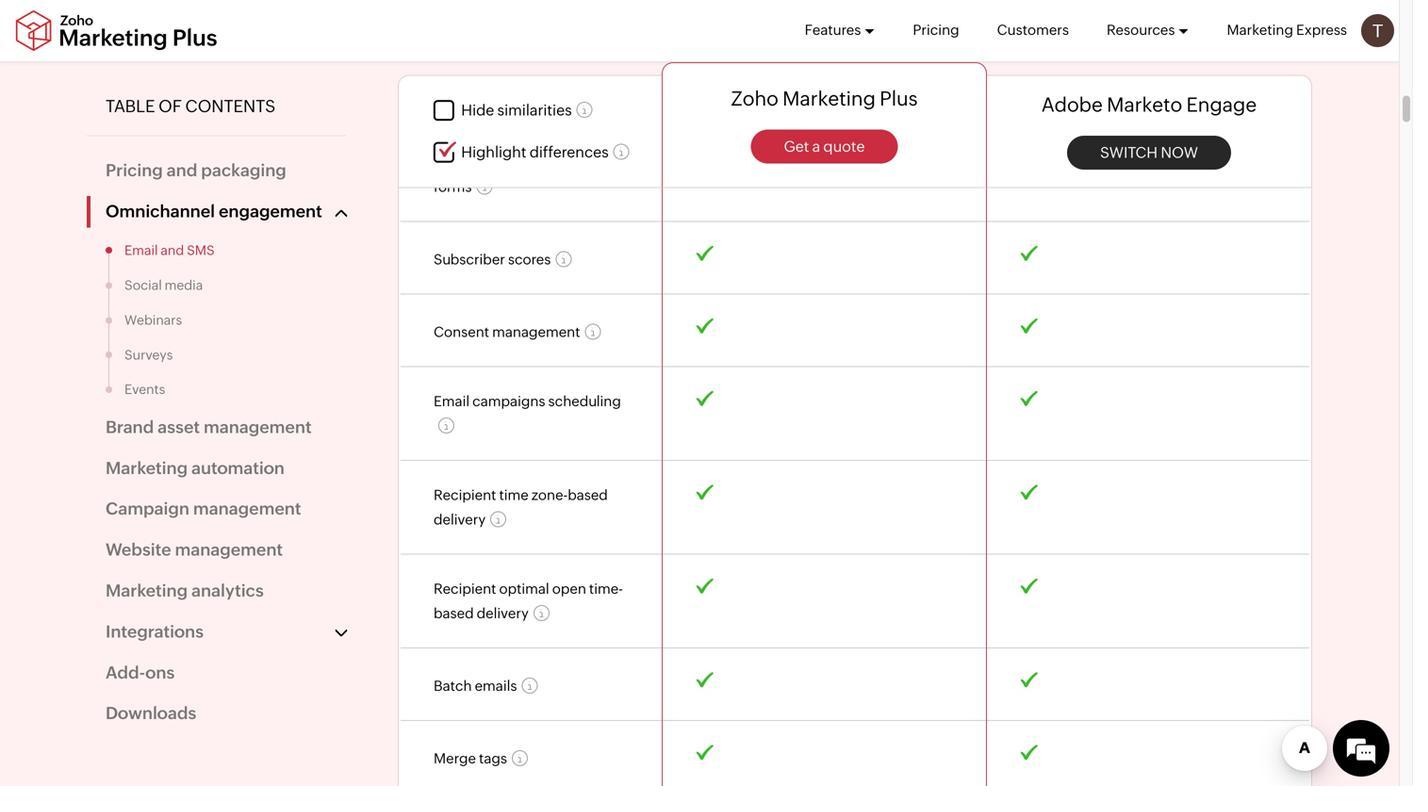 Task type: locate. For each thing, give the bounding box(es) containing it.
pricing up omnichannel
[[106, 161, 163, 180]]

social
[[124, 278, 162, 293]]

zoho marketingplus logo image
[[14, 10, 219, 51]]

highlight
[[461, 143, 527, 161]]

management for website management
[[175, 540, 283, 560]]

management up "analytics"
[[175, 540, 283, 560]]

customers
[[997, 22, 1069, 38]]

a
[[813, 137, 821, 155]]

contents
[[185, 97, 276, 116]]

add-ons
[[106, 663, 175, 682]]

pricing and packaging
[[106, 161, 286, 180]]

1 vertical spatial pricing
[[106, 161, 163, 180]]

engage
[[1187, 93, 1257, 116]]

and up omnichannel
[[167, 161, 197, 180]]

analytics
[[191, 581, 264, 601]]

marketo
[[1107, 93, 1183, 116]]

hide similarities
[[461, 102, 572, 119]]

management
[[204, 418, 312, 437], [193, 499, 301, 519], [175, 540, 283, 560]]

marketing up integrations
[[106, 581, 188, 601]]

of
[[159, 97, 182, 116]]

resources
[[1107, 22, 1176, 38]]

0 vertical spatial and
[[167, 161, 197, 180]]

and left sms
[[161, 243, 184, 258]]

marketing left the express
[[1227, 22, 1294, 38]]

0 vertical spatial pricing
[[913, 22, 960, 38]]

pricing for pricing and packaging
[[106, 161, 163, 180]]

0 horizontal spatial pricing
[[106, 161, 163, 180]]

webinars
[[124, 313, 182, 328]]

marketing express
[[1227, 22, 1348, 38]]

marketing
[[1227, 22, 1294, 38], [783, 87, 876, 110], [106, 459, 188, 478], [106, 581, 188, 601]]

campaign
[[106, 499, 189, 519]]

features
[[805, 22, 861, 38]]

get a quote
[[784, 137, 865, 155]]

1 vertical spatial and
[[161, 243, 184, 258]]

pricing
[[913, 22, 960, 38], [106, 161, 163, 180]]

downloads
[[106, 704, 196, 723]]

email and sms
[[124, 243, 215, 258]]

marketing automation
[[106, 459, 285, 478]]

1 vertical spatial management
[[193, 499, 301, 519]]

and for pricing
[[167, 161, 197, 180]]

social media
[[124, 278, 203, 293]]

marketing for marketing analytics
[[106, 581, 188, 601]]

management up automation
[[204, 418, 312, 437]]

express
[[1297, 22, 1348, 38]]

switch
[[1101, 144, 1158, 161]]

highlight differences
[[461, 143, 609, 161]]

marketing up get a quote
[[783, 87, 876, 110]]

pricing for pricing
[[913, 22, 960, 38]]

get a quote link
[[751, 129, 898, 163]]

omnichannel engagement
[[106, 202, 322, 221]]

differences
[[530, 143, 609, 161]]

and
[[167, 161, 197, 180], [161, 243, 184, 258]]

omnichannel
[[106, 202, 215, 221]]

add-
[[106, 663, 146, 682]]

2 vertical spatial management
[[175, 540, 283, 560]]

pricing up plus at the top
[[913, 22, 960, 38]]

management down automation
[[193, 499, 301, 519]]

marketing up campaign
[[106, 459, 188, 478]]

table
[[106, 97, 155, 116]]

1 horizontal spatial pricing
[[913, 22, 960, 38]]



Task type: vqa. For each thing, say whether or not it's contained in the screenshot.
set in Sales Enablement With the right set of tools, your team will never have to struggle. Generate price quotes, and access sales scripts. Permit your customers, vendors, and partners to view, add, or edit information through portals from within your CRM saving your team time and effort.
no



Task type: describe. For each thing, give the bounding box(es) containing it.
marketing analytics
[[106, 581, 264, 601]]

campaign management
[[106, 499, 301, 519]]

get
[[784, 137, 810, 155]]

engagement
[[219, 202, 322, 221]]

adobe
[[1042, 93, 1103, 116]]

zoho
[[731, 87, 779, 110]]

features link
[[805, 0, 876, 60]]

events
[[124, 382, 165, 397]]

0 vertical spatial management
[[204, 418, 312, 437]]

brand asset management
[[106, 418, 312, 437]]

automation
[[191, 459, 285, 478]]

adobe marketo engage
[[1042, 93, 1257, 116]]

surveys
[[124, 347, 173, 362]]

quote
[[824, 137, 865, 155]]

switch now link
[[1068, 136, 1232, 170]]

asset
[[158, 418, 200, 437]]

marketing express link
[[1227, 0, 1348, 60]]

ons
[[146, 663, 175, 682]]

integrations
[[106, 622, 204, 642]]

marketing for marketing automation
[[106, 459, 188, 478]]

marketing for marketing express
[[1227, 22, 1294, 38]]

media
[[165, 278, 203, 293]]

sms
[[187, 243, 215, 258]]

plus
[[880, 87, 918, 110]]

zoho marketing plus
[[731, 87, 918, 110]]

similarities
[[498, 102, 572, 119]]

table of contents
[[106, 97, 276, 116]]

and for email
[[161, 243, 184, 258]]

pricing link
[[913, 0, 960, 60]]

website management
[[106, 540, 283, 560]]

website
[[106, 540, 171, 560]]

switch now
[[1101, 144, 1199, 161]]

email
[[124, 243, 158, 258]]

customers link
[[997, 0, 1069, 60]]

hide
[[461, 102, 494, 119]]

resources link
[[1107, 0, 1190, 60]]

management for campaign management
[[193, 499, 301, 519]]

now
[[1161, 144, 1199, 161]]

packaging
[[201, 161, 286, 180]]

terry turtle image
[[1362, 14, 1395, 47]]

brand
[[106, 418, 154, 437]]



